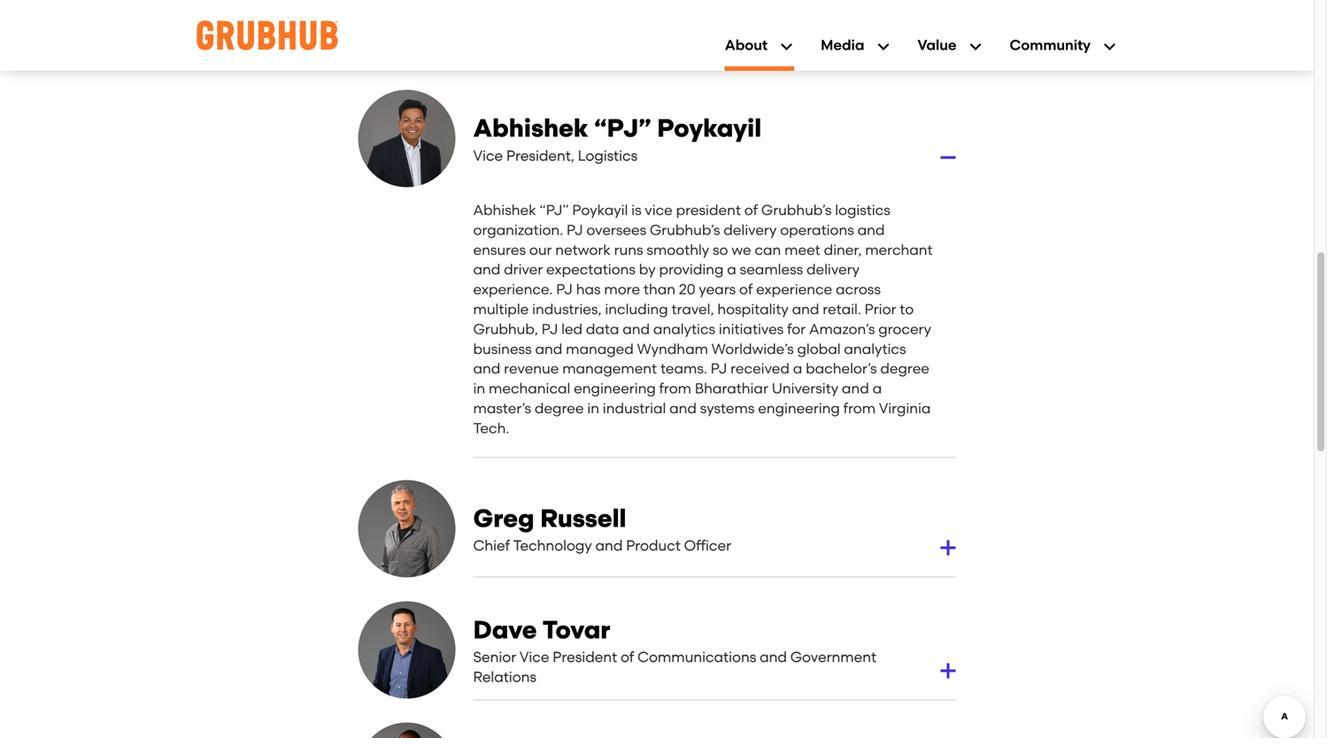 Task type: vqa. For each thing, say whether or not it's contained in the screenshot.
Poykayil inside ABHISHEK "PJ" POYKAYIL IS VICE PRESIDENT OF GRUBHUB'S LOGISTICS ORGANIZATION. PJ OVERSEES GRUBHUB'S DELIVERY OPERATIONS AND ENSURES OUR NETWORK RUNS SMOOTHLY SO WE CAN MEET DINER, MERCHANT AND DRIVER EXPECTATIONS BY PROVIDING A SEAMLESS DELIVERY EXPERIENCE. PJ HAS MORE THAN 20 YEARS OF EXPERIENCE ACROSS MULTIPLE INDUSTRIES, INCLUDING TRAVEL, HOSPITALITY AND RETAIL. PRIOR TO GRUBHUB, PJ LED DATA AND ANALYTICS INITIATIVES FOR AMAZON'S GROCERY BUSINESS AND MANAGED WYNDHAM WORLDWIDE'S GLOBAL ANALYTICS AND REVENUE MANAGEMENT TEAMS. PJ RECEIVED A BACHELOR'S DEGREE IN MECHANICAL ENGINEERING FROM BHARATHIAR UNIVERSITY AND A MASTER'S DEGREE IN INDUSTRIAL AND SYSTEMS ENGINEERING FROM VIRGINIA TECH.
yes



Task type: locate. For each thing, give the bounding box(es) containing it.
1 horizontal spatial vice
[[520, 649, 549, 666]]

grubhub,
[[473, 321, 538, 338]]

data
[[586, 321, 619, 338]]

"pj" inside abhishek "pj" poykayil vice president, logistics
[[594, 114, 651, 143]]

engineering
[[574, 380, 656, 397], [758, 400, 840, 417]]

managed
[[566, 341, 634, 358]]

"pj" up logistics
[[594, 114, 651, 143]]

russell
[[540, 504, 627, 534]]

and inside the greg russell chief technology and product officer
[[596, 538, 623, 555]]

grubhub's up smoothly
[[650, 222, 720, 239]]

global
[[797, 341, 841, 358]]

from
[[659, 380, 692, 397], [844, 400, 876, 417]]

vice left president,
[[473, 147, 503, 164]]

abhishek inside abhishek "pj" poykayil is vice president of grubhub's logistics organization. pj oversees grubhub's delivery operations and ensures our network runs smoothly so we can meet diner, merchant and driver expectations by providing a seamless delivery experience. pj has more than 20 years of experience across multiple industries, including travel, hospitality and retail. prior to grubhub, pj led data and analytics initiatives for amazon's grocery business and managed wyndham worldwide's global analytics and revenue management teams. pj received a bachelor's degree in mechanical engineering from bharathiar university and a master's degree in industrial and systems engineering from virginia tech.
[[473, 202, 536, 219]]

poykayil
[[657, 114, 762, 143], [572, 202, 628, 219]]

of
[[745, 202, 758, 219], [739, 281, 753, 298], [621, 649, 634, 666]]

and inside 'dave tovar senior vice president of communications and government relations'
[[760, 649, 787, 666]]

delivery up we
[[724, 222, 777, 239]]

and down 'bachelor's'
[[842, 380, 869, 397]]

mechanical
[[489, 380, 571, 397]]

prior
[[865, 301, 897, 318]]

pj
[[567, 222, 583, 239], [556, 281, 573, 298], [542, 321, 558, 338], [711, 361, 727, 377]]

officer
[[684, 538, 731, 555]]

business
[[473, 341, 532, 358]]

a up virginia
[[873, 380, 882, 397]]

retail.
[[823, 301, 861, 318]]

runs
[[614, 242, 643, 258]]

poykayil inside abhishek "pj" poykayil vice president, logistics
[[657, 114, 762, 143]]

virginia
[[879, 400, 931, 417]]

dave
[[473, 615, 537, 645]]

grocery
[[879, 321, 932, 338]]

analytics down grocery
[[844, 341, 906, 358]]

meet
[[785, 242, 821, 258]]

1 abhishek from the top
[[473, 114, 588, 143]]

multiple
[[473, 301, 529, 318]]

management
[[562, 361, 657, 377]]

poykayil up "oversees"
[[572, 202, 628, 219]]

0 vertical spatial from
[[659, 380, 692, 397]]

degree down grocery
[[881, 361, 930, 377]]

about link
[[725, 37, 794, 71]]

0 vertical spatial poykayil
[[657, 114, 762, 143]]

1 vertical spatial a
[[793, 361, 803, 377]]

in
[[473, 380, 485, 397], [587, 400, 599, 417]]

president
[[553, 649, 617, 666]]

0 vertical spatial "pj"
[[594, 114, 651, 143]]

2 vertical spatial of
[[621, 649, 634, 666]]

poykayil inside abhishek "pj" poykayil is vice president of grubhub's logistics organization. pj oversees grubhub's delivery operations and ensures our network runs smoothly so we can meet diner, merchant and driver expectations by providing a seamless delivery experience. pj has more than 20 years of experience across multiple industries, including travel, hospitality and retail. prior to grubhub, pj led data and analytics initiatives for amazon's grocery business and managed wyndham worldwide's global analytics and revenue management teams. pj received a bachelor's degree in mechanical engineering from bharathiar university and a master's degree in industrial and systems engineering from virginia tech.
[[572, 202, 628, 219]]

1 horizontal spatial a
[[793, 361, 803, 377]]

and left government
[[760, 649, 787, 666]]

experience.
[[473, 281, 553, 298]]

1 horizontal spatial poykayil
[[657, 114, 762, 143]]

network
[[556, 242, 611, 258]]

logistics
[[835, 202, 891, 219]]

diner,
[[824, 242, 862, 258]]

0 horizontal spatial delivery
[[724, 222, 777, 239]]

and down ensures at top left
[[473, 261, 501, 278]]

0 horizontal spatial a
[[727, 261, 737, 278]]

logistics
[[578, 147, 638, 164]]

bharathiar
[[695, 380, 769, 397]]

1 vertical spatial vice
[[520, 649, 549, 666]]

merchant
[[865, 242, 933, 258]]

media
[[821, 37, 865, 54]]

0 horizontal spatial in
[[473, 380, 485, 397]]

0 horizontal spatial analytics
[[653, 321, 716, 338]]

abhishek inside abhishek "pj" poykayil vice president, logistics
[[473, 114, 588, 143]]

media link
[[821, 37, 891, 71]]

abhishek for abhishek "pj" poykayil vice president, logistics
[[473, 114, 588, 143]]

"pj" for abhishek "pj" poykayil vice president, logistics
[[594, 114, 651, 143]]

pj up the industries,
[[556, 281, 573, 298]]

initiatives
[[719, 321, 784, 338]]

and up for
[[792, 301, 820, 318]]

1 horizontal spatial analytics
[[844, 341, 906, 358]]

and up revenue
[[535, 341, 563, 358]]

president,
[[506, 147, 575, 164]]

we
[[732, 242, 751, 258]]

experience
[[756, 281, 833, 298]]

"pj"
[[594, 114, 651, 143], [540, 202, 569, 219]]

a down we
[[727, 261, 737, 278]]

abhishek up organization.
[[473, 202, 536, 219]]

to
[[900, 301, 914, 318]]

of inside 'dave tovar senior vice president of communications and government relations'
[[621, 649, 634, 666]]

0 vertical spatial of
[[745, 202, 758, 219]]

0 vertical spatial vice
[[473, 147, 503, 164]]

grubhub's up operations on the right
[[761, 202, 832, 219]]

greg russell chief technology and product officer
[[473, 504, 731, 555]]

abhishek up president,
[[473, 114, 588, 143]]

1 horizontal spatial grubhub's
[[761, 202, 832, 219]]

analytics down travel,
[[653, 321, 716, 338]]

of right president on the left bottom
[[621, 649, 634, 666]]

engineering down university
[[758, 400, 840, 417]]

1 horizontal spatial engineering
[[758, 400, 840, 417]]

of up the hospitality
[[739, 281, 753, 298]]

relations
[[473, 669, 537, 686]]

tovar
[[543, 615, 611, 645]]

1 vertical spatial grubhub's
[[650, 222, 720, 239]]

university
[[772, 380, 839, 397]]

by
[[639, 261, 656, 278]]

0 horizontal spatial vice
[[473, 147, 503, 164]]

delivery
[[724, 222, 777, 239], [807, 261, 860, 278]]

has
[[576, 281, 601, 298]]

1 vertical spatial "pj"
[[540, 202, 569, 219]]

0 vertical spatial a
[[727, 261, 737, 278]]

in left industrial
[[587, 400, 599, 417]]

1 vertical spatial abhishek
[[473, 202, 536, 219]]

vice
[[473, 147, 503, 164], [520, 649, 549, 666]]

a
[[727, 261, 737, 278], [793, 361, 803, 377], [873, 380, 882, 397]]

about
[[725, 37, 768, 54]]

poykayil for abhishek "pj" poykayil is vice president of grubhub's logistics organization. pj oversees grubhub's delivery operations and ensures our network runs smoothly so we can meet diner, merchant and driver expectations by providing a seamless delivery experience. pj has more than 20 years of experience across multiple industries, including travel, hospitality and retail. prior to grubhub, pj led data and analytics initiatives for amazon's grocery business and managed wyndham worldwide's global analytics and revenue management teams. pj received a bachelor's degree in mechanical engineering from bharathiar university and a master's degree in industrial and systems engineering from virginia tech.
[[572, 202, 628, 219]]

"pj" inside abhishek "pj" poykayil is vice president of grubhub's logistics organization. pj oversees grubhub's delivery operations and ensures our network runs smoothly so we can meet diner, merchant and driver expectations by providing a seamless delivery experience. pj has more than 20 years of experience across multiple industries, including travel, hospitality and retail. prior to grubhub, pj led data and analytics initiatives for amazon's grocery business and managed wyndham worldwide's global analytics and revenue management teams. pj received a bachelor's degree in mechanical engineering from bharathiar university and a master's degree in industrial and systems engineering from virginia tech.
[[540, 202, 569, 219]]

communications
[[638, 649, 757, 666]]

1 vertical spatial in
[[587, 400, 599, 417]]

vice inside 'dave tovar senior vice president of communications and government relations'
[[520, 649, 549, 666]]

0 horizontal spatial engineering
[[574, 380, 656, 397]]

from down teams.
[[659, 380, 692, 397]]

dave tovar senior vice president of communications and government relations
[[473, 615, 877, 686]]

"pj" up organization.
[[540, 202, 569, 219]]

vice inside abhishek "pj" poykayil vice president, logistics
[[473, 147, 503, 164]]

1 vertical spatial poykayil
[[572, 202, 628, 219]]

1 horizontal spatial degree
[[881, 361, 930, 377]]

delivery down diner,
[[807, 261, 860, 278]]

0 vertical spatial engineering
[[574, 380, 656, 397]]

2 abhishek from the top
[[473, 202, 536, 219]]

providing
[[659, 261, 724, 278]]

poykayil up president
[[657, 114, 762, 143]]

in up the master's on the left bottom of page
[[473, 380, 485, 397]]

degree
[[881, 361, 930, 377], [535, 400, 584, 417]]

from down 'bachelor's'
[[844, 400, 876, 417]]

0 vertical spatial grubhub's
[[761, 202, 832, 219]]

2 horizontal spatial a
[[873, 380, 882, 397]]

a up university
[[793, 361, 803, 377]]

0 horizontal spatial degree
[[535, 400, 584, 417]]

revenue
[[504, 361, 559, 377]]

grubhub's
[[761, 202, 832, 219], [650, 222, 720, 239]]

tech.
[[473, 420, 509, 437]]

0 horizontal spatial "pj"
[[540, 202, 569, 219]]

2 vertical spatial a
[[873, 380, 882, 397]]

engineering down management
[[574, 380, 656, 397]]

bachelor's
[[806, 361, 877, 377]]

1 horizontal spatial delivery
[[807, 261, 860, 278]]

vice
[[645, 202, 673, 219]]

0 vertical spatial abhishek
[[473, 114, 588, 143]]

value link
[[918, 37, 983, 71]]

20
[[679, 281, 696, 298]]

and
[[858, 222, 885, 239], [473, 261, 501, 278], [792, 301, 820, 318], [623, 321, 650, 338], [535, 341, 563, 358], [473, 361, 501, 377], [842, 380, 869, 397], [670, 400, 697, 417], [596, 538, 623, 555], [760, 649, 787, 666]]

technology
[[513, 538, 592, 555]]

degree down mechanical
[[535, 400, 584, 417]]

1 horizontal spatial in
[[587, 400, 599, 417]]

value
[[918, 37, 957, 54]]

vice for abhishek
[[473, 147, 503, 164]]

1 horizontal spatial "pj"
[[594, 114, 651, 143]]

than
[[644, 281, 676, 298]]

expectations
[[546, 261, 636, 278]]

0 horizontal spatial poykayil
[[572, 202, 628, 219]]

and down russell
[[596, 538, 623, 555]]

government
[[791, 649, 877, 666]]

0 vertical spatial in
[[473, 380, 485, 397]]

1 horizontal spatial from
[[844, 400, 876, 417]]

1 vertical spatial degree
[[535, 400, 584, 417]]

including
[[605, 301, 668, 318]]

vice up relations
[[520, 649, 549, 666]]

of up we
[[745, 202, 758, 219]]

analytics
[[653, 321, 716, 338], [844, 341, 906, 358]]



Task type: describe. For each thing, give the bounding box(es) containing it.
senior
[[473, 649, 516, 666]]

years
[[699, 281, 736, 298]]

pj up the bharathiar
[[711, 361, 727, 377]]

1 vertical spatial from
[[844, 400, 876, 417]]

0 vertical spatial degree
[[881, 361, 930, 377]]

travel,
[[672, 301, 714, 318]]

and down 'including'
[[623, 321, 650, 338]]

abhishek for abhishek "pj" poykayil is vice president of grubhub's logistics organization. pj oversees grubhub's delivery operations and ensures our network runs smoothly so we can meet diner, merchant and driver expectations by providing a seamless delivery experience. pj has more than 20 years of experience across multiple industries, including travel, hospitality and retail. prior to grubhub, pj led data and analytics initiatives for amazon's grocery business and managed wyndham worldwide's global analytics and revenue management teams. pj received a bachelor's degree in mechanical engineering from bharathiar university and a master's degree in industrial and systems engineering from virginia tech.
[[473, 202, 536, 219]]

chief
[[473, 538, 510, 555]]

led
[[562, 321, 583, 338]]

and down teams.
[[670, 400, 697, 417]]

smoothly
[[647, 242, 709, 258]]

organization.
[[473, 222, 563, 239]]

worldwide's
[[712, 341, 794, 358]]

president
[[676, 202, 741, 219]]

abhishek "pj" poykayil vice president, logistics
[[473, 114, 762, 164]]

ensures
[[473, 242, 526, 258]]

seamless
[[740, 261, 803, 278]]

community link
[[1010, 37, 1118, 71]]

1 vertical spatial engineering
[[758, 400, 840, 417]]

industries,
[[532, 301, 602, 318]]

1 vertical spatial analytics
[[844, 341, 906, 358]]

is
[[632, 202, 642, 219]]

across
[[836, 281, 881, 298]]

our
[[529, 242, 552, 258]]

received
[[731, 361, 790, 377]]

amazon's
[[809, 321, 875, 338]]

can
[[755, 242, 781, 258]]

greg
[[473, 504, 534, 534]]

industrial
[[603, 400, 666, 417]]

systems
[[700, 400, 755, 417]]

logo image
[[197, 20, 338, 51]]

poykayil for abhishek "pj" poykayil vice president, logistics
[[657, 114, 762, 143]]

more
[[604, 281, 640, 298]]

1 vertical spatial of
[[739, 281, 753, 298]]

so
[[713, 242, 728, 258]]

wyndham
[[637, 341, 708, 358]]

pj up network
[[567, 222, 583, 239]]

0 horizontal spatial grubhub's
[[650, 222, 720, 239]]

and down logistics
[[858, 222, 885, 239]]

driver
[[504, 261, 543, 278]]

0 horizontal spatial from
[[659, 380, 692, 397]]

oversees
[[587, 222, 647, 239]]

0 vertical spatial analytics
[[653, 321, 716, 338]]

pj left the led
[[542, 321, 558, 338]]

1 vertical spatial delivery
[[807, 261, 860, 278]]

master's
[[473, 400, 531, 417]]

for
[[787, 321, 806, 338]]

community
[[1010, 37, 1091, 54]]

product
[[626, 538, 681, 555]]

0 vertical spatial delivery
[[724, 222, 777, 239]]

"pj" for abhishek "pj" poykayil is vice president of grubhub's logistics organization. pj oversees grubhub's delivery operations and ensures our network runs smoothly so we can meet diner, merchant and driver expectations by providing a seamless delivery experience. pj has more than 20 years of experience across multiple industries, including travel, hospitality and retail. prior to grubhub, pj led data and analytics initiatives for amazon's grocery business and managed wyndham worldwide's global analytics and revenue management teams. pj received a bachelor's degree in mechanical engineering from bharathiar university and a master's degree in industrial and systems engineering from virginia tech.
[[540, 202, 569, 219]]

vice for dave
[[520, 649, 549, 666]]

and down business
[[473, 361, 501, 377]]

operations
[[780, 222, 854, 239]]

abhishek "pj" poykayil is vice president of grubhub's logistics organization. pj oversees grubhub's delivery operations and ensures our network runs smoothly so we can meet diner, merchant and driver expectations by providing a seamless delivery experience. pj has more than 20 years of experience across multiple industries, including travel, hospitality and retail. prior to grubhub, pj led data and analytics initiatives for amazon's grocery business and managed wyndham worldwide's global analytics and revenue management teams. pj received a bachelor's degree in mechanical engineering from bharathiar university and a master's degree in industrial and systems engineering from virginia tech.
[[473, 202, 933, 437]]

teams.
[[661, 361, 707, 377]]

hospitality
[[718, 301, 789, 318]]



